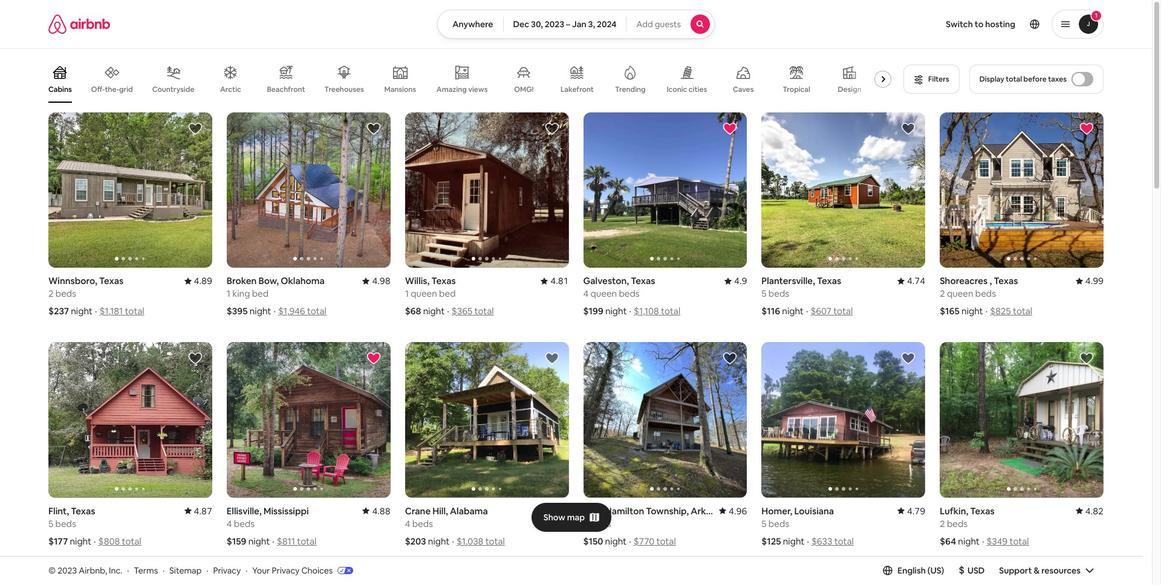 Task type: describe. For each thing, give the bounding box(es) containing it.
–
[[566, 19, 570, 30]]

add guests
[[637, 19, 681, 30]]

oklahoma
[[281, 275, 325, 287]]

bow,
[[259, 275, 279, 287]]

1 vertical spatial 2023
[[58, 565, 77, 576]]

add guests button
[[626, 10, 715, 39]]

your privacy choices
[[252, 565, 333, 576]]

iconic
[[667, 85, 687, 94]]

$633
[[812, 536, 833, 547]]

$365 total button
[[452, 306, 494, 317]]

· inside plantersville, texas 5 beds $116 night · $607 total
[[806, 306, 808, 317]]

1 inside dropdown button
[[1095, 11, 1098, 19]]

alabama
[[450, 505, 488, 517]]

choices
[[301, 565, 333, 576]]

total inside crane hill, alabama 4 beds $203 night · $1,038 total
[[485, 536, 505, 547]]

night inside crane hill, alabama 4 beds $203 night · $1,038 total
[[428, 536, 450, 547]]

4.87
[[194, 505, 212, 517]]

winnsboro, texas 2 beds $237 night · $1,181 total
[[48, 275, 144, 317]]

total inside homer, louisiana 5 beds $125 night · $633 total
[[835, 536, 854, 547]]

add to wishlist: flint, texas image
[[188, 352, 203, 366]]

add to wishlist: plantersville, texas image
[[901, 122, 916, 136]]

$1,038
[[457, 536, 484, 547]]

your privacy choices link
[[252, 565, 353, 577]]

caves
[[733, 85, 754, 94]]

· inside galveston, texas 4 queen beds $199 night · $1,108 total
[[629, 306, 632, 317]]

©
[[48, 565, 56, 576]]

· inside lufkin, texas 2 beds $64 night · $349 total
[[982, 536, 984, 547]]

inc.
[[109, 565, 122, 576]]

total left before
[[1006, 74, 1022, 84]]

beds inside homer, louisiana 5 beds $125 night · $633 total
[[769, 518, 789, 530]]

2 inside 'shoreacres , texas 2 queen beds $165 night · $825 total'
[[940, 288, 945, 300]]

ellisville,
[[227, 505, 262, 517]]

$199
[[583, 306, 603, 317]]

$159
[[227, 536, 246, 547]]

(us)
[[928, 565, 944, 576]]

remove from wishlist: galveston, texas image
[[723, 122, 738, 136]]

queen inside 'shoreacres , texas 2 queen beds $165 night · $825 total'
[[947, 288, 974, 300]]

taxes
[[1048, 74, 1067, 84]]

homer, louisiana 5 beds $125 night · $633 total
[[762, 505, 854, 547]]

$770
[[634, 536, 655, 547]]

tropical
[[783, 85, 810, 94]]

group containing off-the-grid
[[48, 56, 896, 103]]

none search field containing anywhere
[[437, 10, 715, 39]]

shoreacres
[[940, 275, 988, 287]]

$177
[[48, 536, 68, 547]]

5 for plantersville, texas
[[762, 288, 767, 300]]

&
[[1034, 565, 1040, 576]]

beds inside plantersville, texas 5 beds $116 night · $607 total
[[769, 288, 789, 300]]

4.96 out of 5 average rating image
[[719, 505, 747, 517]]

support & resources button
[[999, 565, 1095, 576]]

$825
[[990, 306, 1011, 317]]

· inside the 4 beds $150 night · $770 total
[[629, 536, 631, 547]]

design
[[838, 85, 862, 94]]

4.89 out of 5 average rating image
[[184, 275, 212, 287]]

broken
[[227, 275, 257, 287]]

sitemap
[[169, 565, 202, 576]]

night inside ellisville, mississippi 4 beds $159 night · $811 total
[[248, 536, 270, 547]]

crane
[[405, 505, 431, 517]]

2 for winnsboro, texas
[[48, 288, 54, 300]]

2024
[[597, 19, 617, 30]]

english (us) button
[[883, 565, 944, 576]]

texas for plantersville, texas 5 beds $116 night · $607 total
[[817, 275, 842, 287]]

total inside broken bow, oklahoma 1 king bed $395 night · $1,946 total
[[307, 306, 327, 317]]

night inside homer, louisiana 5 beds $125 night · $633 total
[[783, 536, 805, 547]]

show map button
[[532, 503, 612, 532]]

jan
[[572, 19, 586, 30]]

$165
[[940, 306, 960, 317]]

$64
[[940, 536, 956, 547]]

add to wishlist: winnsboro, texas image
[[188, 122, 203, 136]]

2023 inside button
[[545, 19, 564, 30]]

hosting
[[985, 19, 1016, 30]]

4.74
[[907, 275, 926, 287]]

total inside willis, texas 1 queen bed $68 night · $365 total
[[475, 306, 494, 317]]

add to wishlist: lufkin, texas image
[[1080, 352, 1094, 366]]

4.82
[[1086, 505, 1104, 517]]

$607 total button
[[811, 306, 853, 317]]

anywhere button
[[437, 10, 504, 39]]

© 2023 airbnb, inc. ·
[[48, 565, 129, 576]]

4 inside crane hill, alabama 4 beds $203 night · $1,038 total
[[405, 518, 410, 530]]

1 inside broken bow, oklahoma 1 king bed $395 night · $1,946 total
[[227, 288, 230, 300]]

$150
[[583, 536, 603, 547]]

· inside broken bow, oklahoma 1 king bed $395 night · $1,946 total
[[274, 306, 276, 317]]

beachfront
[[267, 85, 305, 94]]

4 inside ellisville, mississippi 4 beds $159 night · $811 total
[[227, 518, 232, 530]]

$349
[[987, 536, 1008, 547]]

$ usd
[[959, 564, 985, 577]]

beds inside 'shoreacres , texas 2 queen beds $165 night · $825 total'
[[976, 288, 996, 300]]

usd
[[968, 565, 985, 576]]

4.98
[[372, 275, 391, 287]]

remove from wishlist: shoreacres , texas image
[[1080, 122, 1094, 136]]

total inside the winnsboro, texas 2 beds $237 night · $1,181 total
[[125, 306, 144, 317]]

4.89
[[194, 275, 212, 287]]

the-
[[105, 85, 119, 94]]

$125
[[762, 536, 781, 547]]

$395
[[227, 306, 248, 317]]

texas for lufkin, texas 2 beds $64 night · $349 total
[[971, 505, 995, 517]]

$808 total button
[[98, 536, 141, 547]]

1 inside willis, texas 1 queen bed $68 night · $365 total
[[405, 288, 409, 300]]

4.99 out of 5 average rating image
[[1076, 275, 1104, 287]]

display total before taxes
[[980, 74, 1067, 84]]

lufkin,
[[940, 505, 969, 517]]

flint, texas 5 beds $177 night · $808 total
[[48, 505, 141, 547]]

beds inside ellisville, mississippi 4 beds $159 night · $811 total
[[234, 518, 255, 530]]

4.98 out of 5 average rating image
[[363, 275, 391, 287]]

night inside 'shoreacres , texas 2 queen beds $165 night · $825 total'
[[962, 306, 983, 317]]

beds inside the 4 beds $150 night · $770 total
[[591, 518, 611, 530]]

· inside ellisville, mississippi 4 beds $159 night · $811 total
[[272, 536, 274, 547]]

4.79 out of 5 average rating image
[[898, 505, 926, 517]]

5 for homer, louisiana
[[762, 518, 767, 530]]

total inside the 4 beds $150 night · $770 total
[[657, 536, 676, 547]]

5 for flint, texas
[[48, 518, 53, 530]]

anywhere
[[453, 19, 493, 30]]

flint,
[[48, 505, 69, 517]]

countryside
[[152, 85, 194, 94]]

· left the your
[[246, 565, 248, 576]]



Task type: locate. For each thing, give the bounding box(es) containing it.
beds down , on the top of the page
[[976, 288, 996, 300]]

2 inside lufkin, texas 2 beds $64 night · $349 total
[[940, 518, 945, 530]]

· inside crane hill, alabama 4 beds $203 night · $1,038 total
[[452, 536, 454, 547]]

· left $1,181 in the left of the page
[[95, 306, 97, 317]]

total right $1,038
[[485, 536, 505, 547]]

winnsboro,
[[48, 275, 97, 287]]

$1,946
[[278, 306, 305, 317]]

· right the inc.
[[127, 565, 129, 576]]

night
[[71, 306, 92, 317], [250, 306, 271, 317], [605, 306, 627, 317], [782, 306, 804, 317], [423, 306, 445, 317], [962, 306, 983, 317], [70, 536, 91, 547], [248, 536, 270, 547], [605, 536, 627, 547], [783, 536, 805, 547], [428, 536, 450, 547], [958, 536, 980, 547]]

beds down the flint, on the bottom
[[55, 518, 76, 530]]

support & resources
[[999, 565, 1081, 576]]

2023 right ©
[[58, 565, 77, 576]]

to
[[975, 19, 984, 30]]

1 horizontal spatial 2023
[[545, 19, 564, 30]]

amazing views
[[437, 85, 488, 94]]

guests
[[655, 19, 681, 30]]

night right the $64
[[958, 536, 980, 547]]

galveston,
[[583, 275, 629, 287]]

texas for winnsboro, texas 2 beds $237 night · $1,181 total
[[99, 275, 124, 287]]

switch to hosting link
[[939, 11, 1023, 37]]

english
[[898, 565, 926, 576]]

queen down galveston,
[[591, 288, 617, 300]]

30,
[[531, 19, 543, 30]]

night inside the 4 beds $150 night · $770 total
[[605, 536, 627, 547]]

2 privacy from the left
[[272, 565, 300, 576]]

beds down ellisville,
[[234, 518, 255, 530]]

beds inside the winnsboro, texas 2 beds $237 night · $1,181 total
[[55, 288, 76, 300]]

$68
[[405, 306, 421, 317]]

5 inside homer, louisiana 5 beds $125 night · $633 total
[[762, 518, 767, 530]]

mansions
[[384, 85, 416, 94]]

2 horizontal spatial queen
[[947, 288, 974, 300]]

filters button
[[904, 65, 960, 94]]

night right $150
[[605, 536, 627, 547]]

night inside the winnsboro, texas 2 beds $237 night · $1,181 total
[[71, 306, 92, 317]]

arctic
[[220, 85, 241, 94]]

beds down plantersville,
[[769, 288, 789, 300]]

2 horizontal spatial 1
[[1095, 11, 1098, 19]]

night right $125
[[783, 536, 805, 547]]

beds down lufkin,
[[947, 518, 968, 530]]

4.81 out of 5 average rating image
[[541, 275, 569, 287]]

total right $1,946 in the left bottom of the page
[[307, 306, 327, 317]]

dec 30, 2023 – jan 3, 2024
[[513, 19, 617, 30]]

willis,
[[405, 275, 430, 287]]

english (us)
[[898, 565, 944, 576]]

$349 total button
[[987, 536, 1029, 547]]

4.96
[[729, 505, 747, 517]]

texas for willis, texas 1 queen bed $68 night · $365 total
[[432, 275, 456, 287]]

add to wishlist: broken bow, oklahoma image
[[366, 122, 381, 136]]

5 inside the flint, texas 5 beds $177 night · $808 total
[[48, 518, 53, 530]]

1 horizontal spatial queen
[[591, 288, 617, 300]]

cabins
[[48, 85, 72, 94]]

2 up $237
[[48, 288, 54, 300]]

· inside the flint, texas 5 beds $177 night · $808 total
[[94, 536, 96, 547]]

treehouses
[[325, 85, 364, 94]]

· left $633 at the bottom right of the page
[[807, 536, 809, 547]]

beds up $150
[[591, 518, 611, 530]]

texas inside the winnsboro, texas 2 beds $237 night · $1,181 total
[[99, 275, 124, 287]]

night right $177 in the bottom of the page
[[70, 536, 91, 547]]

2 up the "$165"
[[940, 288, 945, 300]]

night right $116
[[782, 306, 804, 317]]

1 privacy from the left
[[213, 565, 241, 576]]

total right $808
[[122, 536, 141, 547]]

night right $237
[[71, 306, 92, 317]]

night inside plantersville, texas 5 beds $116 night · $607 total
[[782, 306, 804, 317]]

trending
[[615, 85, 646, 94]]

beds down homer,
[[769, 518, 789, 530]]

$116
[[762, 306, 780, 317]]

4.9 out of 5 average rating image
[[725, 275, 747, 287]]

5 down the flint, on the bottom
[[48, 518, 53, 530]]

mississippi
[[264, 505, 309, 517]]

0 horizontal spatial 1
[[227, 288, 230, 300]]

galveston, texas 4 queen beds $199 night · $1,108 total
[[583, 275, 681, 317]]

total right $1,108
[[661, 306, 681, 317]]

· left "$349"
[[982, 536, 984, 547]]

0 vertical spatial 2023
[[545, 19, 564, 30]]

4.88 out of 5 average rating image
[[363, 505, 391, 517]]

night inside galveston, texas 4 queen beds $199 night · $1,108 total
[[605, 306, 627, 317]]

views
[[468, 85, 488, 94]]

hill,
[[433, 505, 448, 517]]

night right $199
[[605, 306, 627, 317]]

night right the "$165"
[[962, 306, 983, 317]]

1 button
[[1052, 10, 1104, 39]]

total right $811
[[297, 536, 317, 547]]

1 horizontal spatial bed
[[439, 288, 456, 300]]

total
[[1006, 74, 1022, 84], [125, 306, 144, 317], [307, 306, 327, 317], [661, 306, 681, 317], [834, 306, 853, 317], [475, 306, 494, 317], [1013, 306, 1033, 317], [122, 536, 141, 547], [297, 536, 317, 547], [657, 536, 676, 547], [835, 536, 854, 547], [485, 536, 505, 547], [1010, 536, 1029, 547]]

4.92 out of 5 average rating image
[[541, 505, 569, 517]]

texas up the $607 total button
[[817, 275, 842, 287]]

plantersville,
[[762, 275, 815, 287]]

4 inside the 4 beds $150 night · $770 total
[[583, 518, 589, 530]]

grid
[[119, 85, 133, 94]]

4 beds $150 night · $770 total
[[583, 518, 676, 547]]

total right $607
[[834, 306, 853, 317]]

2023 left –
[[545, 19, 564, 30]]

$365
[[452, 306, 473, 317]]

4.99
[[1086, 275, 1104, 287]]

2 inside the winnsboro, texas 2 beds $237 night · $1,181 total
[[48, 288, 54, 300]]

total right $825
[[1013, 306, 1033, 317]]

· left the $770 at the right bottom of page
[[629, 536, 631, 547]]

profile element
[[729, 0, 1104, 48]]

4 inside galveston, texas 4 queen beds $199 night · $1,108 total
[[583, 288, 589, 300]]

4 up '$159'
[[227, 518, 232, 530]]

0 horizontal spatial bed
[[252, 288, 269, 300]]

beds inside galveston, texas 4 queen beds $199 night · $1,108 total
[[619, 288, 640, 300]]

beds down 'winnsboro,'
[[55, 288, 76, 300]]

$
[[959, 564, 965, 577]]

2 bed from the left
[[439, 288, 456, 300]]

4.82 out of 5 average rating image
[[1076, 505, 1104, 517]]

$811
[[277, 536, 295, 547]]

willis, texas 1 queen bed $68 night · $365 total
[[405, 275, 494, 317]]

4.79
[[907, 505, 926, 517]]

texas up $1,181 in the left of the page
[[99, 275, 124, 287]]

terms · sitemap · privacy ·
[[134, 565, 248, 576]]

bed inside broken bow, oklahoma 1 king bed $395 night · $1,946 total
[[252, 288, 269, 300]]

bed down bow,
[[252, 288, 269, 300]]

· inside the winnsboro, texas 2 beds $237 night · $1,181 total
[[95, 306, 97, 317]]

5 down homer,
[[762, 518, 767, 530]]

3,
[[588, 19, 595, 30]]

$811 total button
[[277, 536, 317, 547]]

broken bow, oklahoma 1 king bed $395 night · $1,946 total
[[227, 275, 327, 317]]

total inside galveston, texas 4 queen beds $199 night · $1,108 total
[[661, 306, 681, 317]]

total right the $770 at the right bottom of page
[[657, 536, 676, 547]]

1
[[1095, 11, 1098, 19], [227, 288, 230, 300], [405, 288, 409, 300]]

5 inside plantersville, texas 5 beds $116 night · $607 total
[[762, 288, 767, 300]]

airbnb,
[[79, 565, 107, 576]]

$1,181 total button
[[99, 306, 144, 317]]

total right $633 at the bottom right of the page
[[835, 536, 854, 547]]

4.74 out of 5 average rating image
[[898, 275, 926, 287]]

texas for galveston, texas 4 queen beds $199 night · $1,108 total
[[631, 275, 655, 287]]

night right $68
[[423, 306, 445, 317]]

shoreacres , texas 2 queen beds $165 night · $825 total
[[940, 275, 1033, 317]]

switch to hosting
[[946, 19, 1016, 30]]

texas inside lufkin, texas 2 beds $64 night · $349 total
[[971, 505, 995, 517]]

bed up $365
[[439, 288, 456, 300]]

· inside 'shoreacres , texas 2 queen beds $165 night · $825 total'
[[986, 306, 988, 317]]

off-
[[91, 85, 105, 94]]

total inside plantersville, texas 5 beds $116 night · $607 total
[[834, 306, 853, 317]]

add to wishlist: willis, texas image
[[545, 122, 559, 136]]

beds
[[55, 288, 76, 300], [619, 288, 640, 300], [769, 288, 789, 300], [976, 288, 996, 300], [55, 518, 76, 530], [234, 518, 255, 530], [591, 518, 611, 530], [769, 518, 789, 530], [412, 518, 433, 530], [947, 518, 968, 530]]

1 bed from the left
[[252, 288, 269, 300]]

display
[[980, 74, 1005, 84]]

$808
[[98, 536, 120, 547]]

4 down crane
[[405, 518, 410, 530]]

total inside 'shoreacres , texas 2 queen beds $165 night · $825 total'
[[1013, 306, 1033, 317]]

total inside lufkin, texas 2 beds $64 night · $349 total
[[1010, 536, 1029, 547]]

texas inside galveston, texas 4 queen beds $199 night · $1,108 total
[[631, 275, 655, 287]]

texas right lufkin,
[[971, 505, 995, 517]]

night right $395
[[250, 306, 271, 317]]

total inside the flint, texas 5 beds $177 night · $808 total
[[122, 536, 141, 547]]

· left $1,038
[[452, 536, 454, 547]]

· left $607
[[806, 306, 808, 317]]

queen for $68
[[411, 288, 437, 300]]

· left $365
[[447, 306, 449, 317]]

total right $1,181 in the left of the page
[[125, 306, 144, 317]]

5
[[762, 288, 767, 300], [48, 518, 53, 530], [762, 518, 767, 530]]

privacy right the your
[[272, 565, 300, 576]]

plantersville, texas 5 beds $116 night · $607 total
[[762, 275, 853, 317]]

queen down the willis,
[[411, 288, 437, 300]]

beds down crane
[[412, 518, 433, 530]]

·
[[95, 306, 97, 317], [274, 306, 276, 317], [629, 306, 632, 317], [806, 306, 808, 317], [447, 306, 449, 317], [986, 306, 988, 317], [94, 536, 96, 547], [272, 536, 274, 547], [629, 536, 631, 547], [807, 536, 809, 547], [452, 536, 454, 547], [982, 536, 984, 547], [127, 565, 129, 576], [163, 565, 165, 576], [206, 565, 208, 576], [246, 565, 248, 576]]

3 queen from the left
[[947, 288, 974, 300]]

1 queen from the left
[[591, 288, 617, 300]]

add
[[637, 19, 653, 30]]

king
[[232, 288, 250, 300]]

texas for flint, texas 5 beds $177 night · $808 total
[[71, 505, 95, 517]]

night inside willis, texas 1 queen bed $68 night · $365 total
[[423, 306, 445, 317]]

queen inside willis, texas 1 queen bed $68 night · $365 total
[[411, 288, 437, 300]]

total right "$349"
[[1010, 536, 1029, 547]]

2 for lufkin, texas
[[940, 518, 945, 530]]

$1,108 total button
[[634, 306, 681, 317]]

texas right the willis,
[[432, 275, 456, 287]]

beds inside lufkin, texas 2 beds $64 night · $349 total
[[947, 518, 968, 530]]

$607
[[811, 306, 832, 317]]

off-the-grid
[[91, 85, 133, 94]]

0 horizontal spatial privacy
[[213, 565, 241, 576]]

sitemap link
[[169, 565, 202, 576]]

dec 30, 2023 – jan 3, 2024 button
[[503, 10, 627, 39]]

total right $365
[[475, 306, 494, 317]]

bed inside willis, texas 1 queen bed $68 night · $365 total
[[439, 288, 456, 300]]

night right $203
[[428, 536, 450, 547]]

2 queen from the left
[[411, 288, 437, 300]]

group
[[48, 56, 896, 103], [48, 113, 212, 268], [227, 113, 391, 268], [405, 113, 569, 268], [583, 113, 747, 268], [762, 113, 926, 268], [940, 113, 1104, 268], [48, 343, 212, 498], [227, 343, 391, 498], [405, 343, 569, 498], [583, 343, 747, 498], [762, 343, 926, 498], [940, 343, 1104, 498], [48, 573, 212, 586], [227, 573, 391, 586], [405, 573, 569, 586], [405, 573, 569, 586], [583, 573, 747, 586], [583, 573, 747, 586], [762, 573, 926, 586], [940, 573, 1104, 586]]

beds inside the flint, texas 5 beds $177 night · $808 total
[[55, 518, 76, 530]]

4.88
[[372, 505, 391, 517]]

add to wishlist: homer, louisiana image
[[901, 352, 916, 366]]

· right terms
[[163, 565, 165, 576]]

· left the privacy "link"
[[206, 565, 208, 576]]

4.87 out of 5 average rating image
[[184, 505, 212, 517]]

add to wishlist: lake hamilton township, arkansas image
[[723, 352, 738, 366]]

texas inside 'shoreacres , texas 2 queen beds $165 night · $825 total'
[[994, 275, 1018, 287]]

your
[[252, 565, 270, 576]]

· inside homer, louisiana 5 beds $125 night · $633 total
[[807, 536, 809, 547]]

texas inside willis, texas 1 queen bed $68 night · $365 total
[[432, 275, 456, 287]]

texas inside the flint, texas 5 beds $177 night · $808 total
[[71, 505, 95, 517]]

2 down lufkin,
[[940, 518, 945, 530]]

night inside broken bow, oklahoma 1 king bed $395 night · $1,946 total
[[250, 306, 271, 317]]

texas up $1,108
[[631, 275, 655, 287]]

texas inside plantersville, texas 5 beds $116 night · $607 total
[[817, 275, 842, 287]]

5 up $116
[[762, 288, 767, 300]]

· inside willis, texas 1 queen bed $68 night · $365 total
[[447, 306, 449, 317]]

omg!
[[514, 85, 534, 94]]

total inside ellisville, mississippi 4 beds $159 night · $811 total
[[297, 536, 317, 547]]

privacy down '$159'
[[213, 565, 241, 576]]

night inside lufkin, texas 2 beds $64 night · $349 total
[[958, 536, 980, 547]]

queen for $199
[[591, 288, 617, 300]]

· left $811
[[272, 536, 274, 547]]

$770 total button
[[634, 536, 676, 547]]

texas right , on the top of the page
[[994, 275, 1018, 287]]

remove from wishlist: ellisville, mississippi image
[[366, 352, 381, 366]]

0 horizontal spatial queen
[[411, 288, 437, 300]]

1 horizontal spatial privacy
[[272, 565, 300, 576]]

beds inside crane hill, alabama 4 beds $203 night · $1,038 total
[[412, 518, 433, 530]]

louisiana
[[795, 505, 834, 517]]

1 horizontal spatial 1
[[405, 288, 409, 300]]

· left $1,946 in the left bottom of the page
[[274, 306, 276, 317]]

add to wishlist: crane hill, alabama image
[[545, 352, 559, 366]]

cities
[[689, 85, 707, 94]]

0 horizontal spatial 2023
[[58, 565, 77, 576]]

4 up $150
[[583, 518, 589, 530]]

None search field
[[437, 10, 715, 39]]

lufkin, texas 2 beds $64 night · $349 total
[[940, 505, 1029, 547]]

ellisville, mississippi 4 beds $159 night · $811 total
[[227, 505, 317, 547]]

· left $808
[[94, 536, 96, 547]]

4 up $199
[[583, 288, 589, 300]]

· left $1,108
[[629, 306, 632, 317]]

texas
[[99, 275, 124, 287], [631, 275, 655, 287], [817, 275, 842, 287], [432, 275, 456, 287], [994, 275, 1018, 287], [71, 505, 95, 517], [971, 505, 995, 517]]

queen down shoreacres
[[947, 288, 974, 300]]

queen inside galveston, texas 4 queen beds $199 night · $1,108 total
[[591, 288, 617, 300]]

texas right the flint, on the bottom
[[71, 505, 95, 517]]

show map
[[544, 512, 585, 523]]

beds up $1,108
[[619, 288, 640, 300]]

night inside the flint, texas 5 beds $177 night · $808 total
[[70, 536, 91, 547]]

night right '$159'
[[248, 536, 270, 547]]

4.81
[[551, 275, 569, 287]]

· left $825
[[986, 306, 988, 317]]



Task type: vqa. For each thing, say whether or not it's contained in the screenshot.


